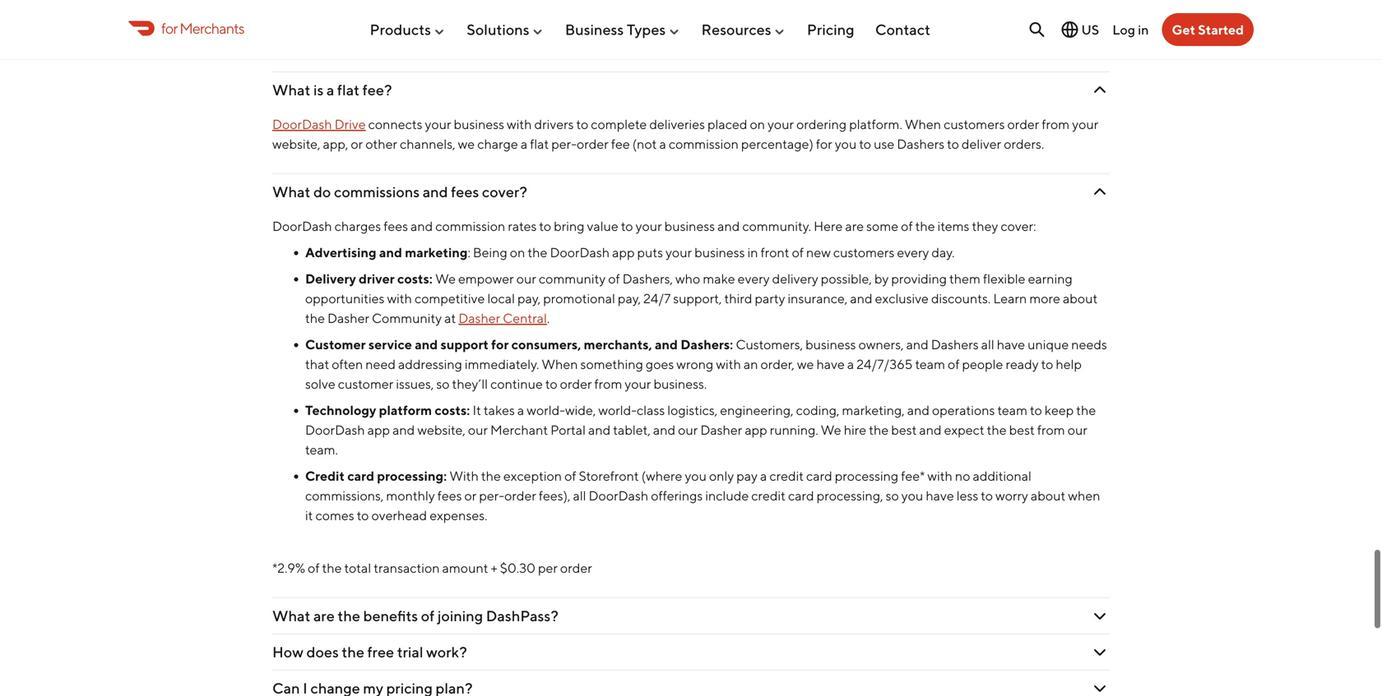 Task type: vqa. For each thing, say whether or not it's contained in the screenshot.
app
yes



Task type: locate. For each thing, give the bounding box(es) containing it.
2 chevron down image from the top
[[1090, 182, 1110, 202]]

team inside customers, business owners, and dashers all have unique needs that often need addressing immediately. when something goes wrong with an order, we have a 24/7/365 team of people ready to help solve customer issues, so they'll continue to order from your business.
[[915, 357, 945, 372]]

1 what from the top
[[272, 81, 310, 99]]

immediately.
[[465, 357, 539, 372]]

a right charge
[[521, 136, 528, 152]]

all right fees),
[[573, 488, 586, 504]]

0 vertical spatial website,
[[272, 136, 320, 152]]

1 horizontal spatial we
[[821, 422, 841, 438]]

promotional
[[543, 291, 615, 306]]

what up how
[[272, 607, 310, 625]]

website, inside it takes a world-wide, world-class logistics, engineering, coding, marketing, and operations team to keep the doordash app and website, our merchant portal and tablet, and our dasher app running. we hire the best and expect the best from our team.
[[417, 422, 466, 438]]

for merchants
[[161, 19, 244, 37]]

1 vertical spatial website,
[[417, 422, 466, 438]]

our up central
[[516, 271, 536, 287]]

credit
[[305, 468, 345, 484]]

it
[[305, 508, 313, 524]]

chevron down image for what are the benefits of joining dashpass?
[[1090, 607, 1110, 626]]

0 vertical spatial platform.
[[408, 34, 461, 50]]

0 vertical spatial flat
[[337, 81, 360, 99]]

0 horizontal spatial pay
[[544, 14, 565, 30]]

have
[[997, 337, 1025, 352], [817, 357, 845, 372], [926, 488, 954, 504]]

business.
[[654, 376, 707, 392]]

app left puts
[[612, 245, 635, 260]]

1 chevron down image from the top
[[1090, 607, 1110, 626]]

so down processing
[[886, 488, 899, 504]]

1 vertical spatial are
[[313, 607, 335, 625]]

amount
[[442, 561, 488, 576]]

team right 24/7/365
[[915, 357, 945, 372]]

1 vertical spatial all
[[573, 488, 586, 504]]

dashers up 'people'
[[931, 337, 979, 352]]

1 horizontal spatial commission
[[669, 136, 739, 152]]

2 best from the left
[[1009, 422, 1035, 438]]

less
[[957, 488, 979, 504]]

0 vertical spatial in
[[1138, 22, 1149, 37]]

0 vertical spatial customers
[[944, 116, 1005, 132]]

0 vertical spatial what
[[272, 81, 310, 99]]

0 horizontal spatial all
[[573, 488, 586, 504]]

in right log
[[1138, 22, 1149, 37]]

+
[[491, 561, 498, 576]]

2 vertical spatial fees
[[438, 488, 462, 504]]

the right expect
[[987, 422, 1007, 438]]

a right is
[[327, 81, 334, 99]]

3 what from the top
[[272, 607, 310, 625]]

costs:
[[397, 271, 433, 287], [435, 403, 470, 418]]

0 horizontal spatial team
[[915, 357, 945, 372]]

24/7/365
[[857, 357, 913, 372]]

a left 24/7/365
[[847, 357, 854, 372]]

orders.
[[1004, 136, 1044, 152]]

community
[[539, 271, 606, 287]]

1 horizontal spatial website,
[[417, 422, 466, 438]]

2 horizontal spatial dasher
[[700, 422, 742, 438]]

flexible
[[983, 271, 1026, 287]]

customer
[[338, 376, 394, 392]]

doordash,
[[454, 14, 517, 30]]

them
[[950, 271, 981, 287]]

1 vertical spatial costs:
[[435, 403, 470, 418]]

0 vertical spatial team
[[915, 357, 945, 372]]

and
[[423, 183, 448, 201], [411, 218, 433, 234], [718, 218, 740, 234], [379, 245, 402, 260], [850, 291, 873, 306], [415, 337, 438, 352], [655, 337, 678, 352], [906, 337, 929, 352], [907, 403, 930, 418], [393, 422, 415, 438], [588, 422, 611, 438], [653, 422, 676, 438], [919, 422, 942, 438]]

we empower our community of dashers, who make every delivery possible, by providing them flexible earning opportunities with competitive local pay, promotional pay, 24/7 support, third party insurance, and exclusive discounts. learn more about the dasher community at
[[305, 271, 1098, 326]]

puts
[[637, 245, 663, 260]]

2 horizontal spatial app
[[745, 422, 767, 438]]

in
[[1138, 22, 1149, 37], [748, 245, 758, 260]]

0 vertical spatial per-
[[552, 136, 577, 152]]

1 horizontal spatial are
[[845, 218, 864, 234]]

business down insurance,
[[806, 337, 856, 352]]

credit right include
[[751, 488, 786, 504]]

0 vertical spatial on
[[436, 14, 452, 30]]

3 chevron down image from the top
[[1090, 679, 1110, 697]]

1 horizontal spatial so
[[886, 488, 899, 504]]

best up additional
[[1009, 422, 1035, 438]]

0 horizontal spatial customers
[[833, 245, 895, 260]]

1 vertical spatial we
[[821, 422, 841, 438]]

per- down the drivers
[[552, 136, 577, 152]]

doordash down is
[[272, 116, 332, 132]]

you
[[311, 14, 333, 30], [519, 14, 541, 30], [835, 136, 857, 152], [685, 468, 707, 484], [902, 488, 923, 504]]

transaction
[[374, 561, 440, 576]]

pay right only
[[737, 468, 758, 484]]

on inside when you list your business on doordash, you pay a percentage of the order subtotal  — known as a "commission rate" — for each order processed through our platform.
[[436, 14, 452, 30]]

flat left fee?
[[337, 81, 360, 99]]

to left keep
[[1030, 403, 1042, 418]]

expenses.
[[430, 508, 487, 524]]

app down engineering,
[[745, 422, 767, 438]]

1 best from the left
[[891, 422, 917, 438]]

1 horizontal spatial per-
[[552, 136, 577, 152]]

connects your business with drivers to complete deliveries placed on your ordering platform. when customers order from your website, app, or other channels, we charge a flat per-order fee (not a commission percentage) for you to use dashers to deliver orders.
[[272, 116, 1099, 152]]

for
[[969, 14, 985, 30], [161, 19, 177, 37], [816, 136, 833, 152], [491, 337, 509, 352]]

support,
[[673, 291, 722, 306]]

0 horizontal spatial costs:
[[397, 271, 433, 287]]

chevron down image
[[1090, 607, 1110, 626], [1090, 643, 1110, 663], [1090, 679, 1110, 697]]

1 horizontal spatial when
[[542, 357, 578, 372]]

fees left cover?
[[451, 183, 479, 201]]

1 vertical spatial on
[[750, 116, 765, 132]]

and down class on the bottom
[[653, 422, 676, 438]]

chevron down image inside button
[[1090, 679, 1110, 697]]

team inside it takes a world-wide, world-class logistics, engineering, coding, marketing, and operations team to keep the doordash app and website, our merchant portal and tablet, and our dasher app running. we hire the best and expect the best from our team.
[[998, 403, 1028, 418]]

delivery
[[772, 271, 819, 287]]

or inside with the exception of storefront (where you only pay a credit card processing fee* with no additional commissions, monthly fees or per-order fees), all doordash offerings include credit card processing, so you have less to worry about when it comes to overhead expenses.
[[464, 488, 477, 504]]

credit down running.
[[770, 468, 804, 484]]

flat inside connects your business with drivers to complete deliveries placed on your ordering platform. when customers order from your website, app, or other channels, we charge a flat per-order fee (not a commission percentage) for you to use dashers to deliver orders.
[[530, 136, 549, 152]]

central
[[503, 310, 547, 326]]

1 vertical spatial every
[[738, 271, 770, 287]]

dashers right use
[[897, 136, 945, 152]]

1 horizontal spatial flat
[[530, 136, 549, 152]]

of down advertising and marketing : being on the doordash app puts your business in front of new customers every day. in the top of the page
[[608, 271, 620, 287]]

customer
[[305, 337, 366, 352]]

on up the percentage) on the right of page
[[750, 116, 765, 132]]

tablet,
[[613, 422, 651, 438]]

we right order,
[[797, 357, 814, 372]]

ordering
[[797, 116, 847, 132]]

fees down the what do commissions and fees cover?
[[384, 218, 408, 234]]

0 vertical spatial pay
[[544, 14, 565, 30]]

0 horizontal spatial we
[[458, 136, 475, 152]]

from up orders.
[[1042, 116, 1070, 132]]

what are the benefits of joining dashpass?
[[272, 607, 559, 625]]

pay inside with the exception of storefront (where you only pay a credit card processing fee* with no additional commissions, monthly fees or per-order fees), all doordash offerings include credit card processing, so you have less to worry about when it comes to overhead expenses.
[[737, 468, 758, 484]]

or
[[351, 136, 363, 152], [464, 488, 477, 504]]

1 vertical spatial dashers
[[931, 337, 979, 352]]

all inside with the exception of storefront (where you only pay a credit card processing fee* with no additional commissions, monthly fees or per-order fees), all doordash offerings include credit card processing, so you have less to worry about when it comes to overhead expenses.
[[573, 488, 586, 504]]

on down rates
[[510, 245, 525, 260]]

pay inside when you list your business on doordash, you pay a percentage of the order subtotal  — known as a "commission rate" — for each order processed through our platform.
[[544, 14, 565, 30]]

platform. down doordash,
[[408, 34, 461, 50]]

0 vertical spatial costs:
[[397, 271, 433, 287]]

of left joining
[[421, 607, 435, 625]]

with up charge
[[507, 116, 532, 132]]

do
[[313, 183, 331, 201]]

the down rates
[[528, 245, 548, 260]]

earning
[[1028, 271, 1073, 287]]

1 horizontal spatial in
[[1138, 22, 1149, 37]]

or inside connects your business with drivers to complete deliveries placed on your ordering platform. when customers order from your website, app, or other channels, we charge a flat per-order fee (not a commission percentage) for you to use dashers to deliver orders.
[[351, 136, 363, 152]]

trial
[[397, 644, 423, 661]]

on left doordash,
[[436, 14, 452, 30]]

1 horizontal spatial every
[[897, 245, 929, 260]]

0 vertical spatial credit
[[770, 468, 804, 484]]

fees
[[451, 183, 479, 201], [384, 218, 408, 234], [438, 488, 462, 504]]

business inside when you list your business on doordash, you pay a percentage of the order subtotal  — known as a "commission rate" — for each order processed through our platform.
[[383, 14, 434, 30]]

2 vertical spatial chevron down image
[[1090, 679, 1110, 697]]

0 horizontal spatial or
[[351, 136, 363, 152]]

additional
[[973, 468, 1032, 484]]

1 vertical spatial flat
[[530, 136, 549, 152]]

(not
[[633, 136, 657, 152]]

card up the processing,
[[806, 468, 832, 484]]

it takes a world-wide, world-class logistics, engineering, coding, marketing, and operations team to keep the doordash app and website, our merchant portal and tablet, and our dasher app running. we hire the best and expect the best from our team.
[[305, 403, 1096, 458]]

from inside customers, business owners, and dashers all have unique needs that often need addressing immediately. when something goes wrong with an order, we have a 24/7/365 team of people ready to help solve customer issues, so they'll continue to order from your business.
[[594, 376, 622, 392]]

1 horizontal spatial costs:
[[435, 403, 470, 418]]

1 horizontal spatial have
[[926, 488, 954, 504]]

0 vertical spatial about
[[1063, 291, 1098, 306]]

0 horizontal spatial —
[[771, 14, 781, 30]]

business right list
[[383, 14, 434, 30]]

world- up portal
[[527, 403, 565, 418]]

24/7
[[644, 291, 671, 306]]

.
[[547, 310, 550, 326]]

bring
[[554, 218, 585, 234]]

you down ordering
[[835, 136, 857, 152]]

2 horizontal spatial have
[[997, 337, 1025, 352]]

dasher inside it takes a world-wide, world-class logistics, engineering, coding, marketing, and operations team to keep the doordash app and website, our merchant portal and tablet, and our dasher app running. we hire the best and expect the best from our team.
[[700, 422, 742, 438]]

products link
[[370, 14, 446, 45]]

business up make
[[695, 245, 745, 260]]

have up coding, at right
[[817, 357, 845, 372]]

0 horizontal spatial world-
[[527, 403, 565, 418]]

or down drive
[[351, 136, 363, 152]]

costs: for driver
[[397, 271, 433, 287]]

and right the owners,
[[906, 337, 929, 352]]

they'll
[[452, 376, 488, 392]]

a up merchant
[[517, 403, 524, 418]]

0 horizontal spatial dasher
[[328, 310, 369, 326]]

a right as
[[840, 14, 847, 30]]

with inside connects your business with drivers to complete deliveries placed on your ordering platform. when customers order from your website, app, or other channels, we charge a flat per-order fee (not a commission percentage) for you to use dashers to deliver orders.
[[507, 116, 532, 132]]

0 vertical spatial we
[[458, 136, 475, 152]]

with inside customers, business owners, and dashers all have unique needs that often need addressing immediately. when something goes wrong with an order, we have a 24/7/365 team of people ready to help solve customer issues, so they'll continue to order from your business.
[[716, 357, 741, 372]]

2 what from the top
[[272, 183, 310, 201]]

1 vertical spatial chevron down image
[[1090, 182, 1110, 202]]

order inside with the exception of storefront (where you only pay a credit card processing fee* with no additional commissions, monthly fees or per-order fees), all doordash offerings include credit card processing, so you have less to worry about when it comes to overhead expenses.
[[504, 488, 536, 504]]

from for have
[[594, 376, 622, 392]]

your inside customers, business owners, and dashers all have unique needs that often need addressing immediately. when something goes wrong with an order, we have a 24/7/365 team of people ready to help solve customer issues, so they'll continue to order from your business.
[[625, 376, 651, 392]]

the left benefits
[[338, 607, 360, 625]]

app down technology platform costs:
[[368, 422, 390, 438]]

0 horizontal spatial platform.
[[408, 34, 461, 50]]

1 horizontal spatial or
[[464, 488, 477, 504]]

website,
[[272, 136, 320, 152], [417, 422, 466, 438]]

0 vertical spatial all
[[981, 337, 995, 352]]

of inside with the exception of storefront (where you only pay a credit card processing fee* with no additional commissions, monthly fees or per-order fees), all doordash offerings include credit card processing, so you have less to worry about when it comes to overhead expenses.
[[565, 468, 576, 484]]

— right 'rate"'
[[957, 14, 966, 30]]

0 vertical spatial chevron down image
[[1090, 607, 1110, 626]]

0 vertical spatial or
[[351, 136, 363, 152]]

dashers inside connects your business with drivers to complete deliveries placed on your ordering platform. when customers order from your website, app, or other channels, we charge a flat per-order fee (not a commission percentage) for you to use dashers to deliver orders.
[[897, 136, 945, 152]]

solutions link
[[467, 14, 544, 45]]

the right keep
[[1076, 403, 1096, 418]]

1 world- from the left
[[527, 403, 565, 418]]

every up third
[[738, 271, 770, 287]]

log in link
[[1113, 22, 1149, 37]]

we down coding, at right
[[821, 422, 841, 438]]

0 horizontal spatial pay,
[[518, 291, 541, 306]]

0 vertical spatial dashers
[[897, 136, 945, 152]]

when inside connects your business with drivers to complete deliveries placed on your ordering platform. when customers order from your website, app, or other channels, we charge a flat per-order fee (not a commission percentage) for you to use dashers to deliver orders.
[[905, 116, 941, 132]]

2 vertical spatial when
[[542, 357, 578, 372]]

costs: for platform
[[435, 403, 470, 418]]

1 horizontal spatial we
[[797, 357, 814, 372]]

2 vertical spatial have
[[926, 488, 954, 504]]

0 vertical spatial we
[[435, 271, 456, 287]]

0 vertical spatial when
[[272, 14, 309, 30]]

credit card processing:
[[305, 468, 450, 484]]

1 vertical spatial when
[[905, 116, 941, 132]]

customers up possible,
[[833, 245, 895, 260]]

are up does
[[313, 607, 335, 625]]

customers, business owners, and dashers all have unique needs that often need addressing immediately. when something goes wrong with an order, we have a 24/7/365 team of people ready to help solve customer issues, so they'll continue to order from your business.
[[305, 337, 1107, 392]]

pay, down dashers,
[[618, 291, 641, 306]]

the
[[661, 14, 681, 30], [915, 218, 935, 234], [528, 245, 548, 260], [305, 310, 325, 326], [1076, 403, 1096, 418], [869, 422, 889, 438], [987, 422, 1007, 438], [481, 468, 501, 484], [322, 561, 342, 576], [338, 607, 360, 625], [342, 644, 364, 661]]

on for percentage
[[436, 14, 452, 30]]

our inside when you list your business on doordash, you pay a percentage of the order subtotal  — known as a "commission rate" — for each order processed through our platform.
[[386, 34, 406, 50]]

our down logistics,
[[678, 422, 698, 438]]

1 vertical spatial pay
[[737, 468, 758, 484]]

1 horizontal spatial —
[[957, 14, 966, 30]]

dasher inside we empower our community of dashers, who make every delivery possible, by providing them flexible earning opportunities with competitive local pay, promotional pay, 24/7 support, third party insurance, and exclusive discounts. learn more about the dasher community at
[[328, 310, 369, 326]]

from inside it takes a world-wide, world-class logistics, engineering, coding, marketing, and operations team to keep the doordash app and website, our merchant portal and tablet, and our dasher app running. we hire the best and expect the best from our team.
[[1037, 422, 1065, 438]]

from down something
[[594, 376, 622, 392]]

customers
[[944, 116, 1005, 132], [833, 245, 895, 260]]

website, down platform
[[417, 422, 466, 438]]

we inside connects your business with drivers to complete deliveries placed on your ordering platform. when customers order from your website, app, or other channels, we charge a flat per-order fee (not a commission percentage) for you to use dashers to deliver orders.
[[458, 136, 475, 152]]

we left charge
[[458, 136, 475, 152]]

on
[[436, 14, 452, 30], [750, 116, 765, 132], [510, 245, 525, 260]]

1 vertical spatial per-
[[479, 488, 504, 504]]

being
[[473, 245, 507, 260]]

dasher
[[328, 310, 369, 326], [459, 310, 500, 326], [700, 422, 742, 438]]

0 horizontal spatial app
[[368, 422, 390, 438]]

doordash down technology
[[305, 422, 365, 438]]

or for fees
[[464, 488, 477, 504]]

2 vertical spatial what
[[272, 607, 310, 625]]

addressing
[[398, 357, 462, 372]]

1 horizontal spatial customers
[[944, 116, 1005, 132]]

1 horizontal spatial team
[[998, 403, 1028, 418]]

0 vertical spatial have
[[997, 337, 1025, 352]]

2 chevron down image from the top
[[1090, 643, 1110, 663]]

chevron down image for what is a flat fee?
[[1090, 80, 1110, 100]]

merchants,
[[584, 337, 652, 352]]

platform. up use
[[849, 116, 902, 132]]

world- up tablet,
[[598, 403, 637, 418]]

1 vertical spatial chevron down image
[[1090, 643, 1110, 663]]

1 horizontal spatial platform.
[[849, 116, 902, 132]]

with inside with the exception of storefront (where you only pay a credit card processing fee* with no additional commissions, monthly fees or per-order fees), all doordash offerings include credit card processing, so you have less to worry about when it comes to overhead expenses.
[[928, 468, 953, 484]]

doordash down storefront
[[589, 488, 649, 504]]

0 vertical spatial fees
[[451, 183, 479, 201]]

exclusive
[[875, 291, 929, 306]]

1 vertical spatial team
[[998, 403, 1028, 418]]

1 chevron down image from the top
[[1090, 80, 1110, 100]]

pay left business
[[544, 14, 565, 30]]

to right less
[[981, 488, 993, 504]]

1 horizontal spatial on
[[510, 245, 525, 260]]

business inside customers, business owners, and dashers all have unique needs that often need addressing immediately. when something goes wrong with an order, we have a 24/7/365 team of people ready to help solve customer issues, so they'll continue to order from your business.
[[806, 337, 856, 352]]

is
[[313, 81, 324, 99]]

1 horizontal spatial all
[[981, 337, 995, 352]]

chevron down image
[[1090, 80, 1110, 100], [1090, 182, 1110, 202]]

order down exception
[[504, 488, 536, 504]]

resources link
[[701, 14, 786, 45]]

2 vertical spatial from
[[1037, 422, 1065, 438]]

through
[[335, 34, 383, 50]]

*2.9%
[[272, 561, 305, 576]]

wrong
[[677, 357, 714, 372]]

and right marketing,
[[907, 403, 930, 418]]

doordash drive
[[272, 116, 366, 132]]

and down possible,
[[850, 291, 873, 306]]

commission inside connects your business with drivers to complete deliveries placed on your ordering platform. when customers order from your website, app, or other channels, we charge a flat per-order fee (not a commission percentage) for you to use dashers to deliver orders.
[[669, 136, 739, 152]]

to down commissions,
[[357, 508, 369, 524]]

— left the known
[[771, 14, 781, 30]]

app
[[612, 245, 635, 260], [368, 422, 390, 438], [745, 422, 767, 438]]

commission down placed
[[669, 136, 739, 152]]

of
[[647, 14, 659, 30], [901, 218, 913, 234], [792, 245, 804, 260], [608, 271, 620, 287], [948, 357, 960, 372], [565, 468, 576, 484], [308, 561, 320, 576], [421, 607, 435, 625]]

1 vertical spatial what
[[272, 183, 310, 201]]

processed
[[272, 34, 333, 50]]

0 horizontal spatial so
[[436, 376, 450, 392]]

credit
[[770, 468, 804, 484], [751, 488, 786, 504]]

needs
[[1072, 337, 1107, 352]]

us
[[1082, 22, 1099, 37]]

in left front
[[748, 245, 758, 260]]

your inside when you list your business on doordash, you pay a percentage of the order subtotal  — known as a "commission rate" — for each order processed through our platform.
[[355, 14, 381, 30]]

1 vertical spatial have
[[817, 357, 845, 372]]

when inside when you list your business on doordash, you pay a percentage of the order subtotal  — known as a "commission rate" — for each order processed through our platform.
[[272, 14, 309, 30]]

on for your
[[510, 245, 525, 260]]

0 vertical spatial are
[[845, 218, 864, 234]]

0 vertical spatial commission
[[669, 136, 739, 152]]

flat down the drivers
[[530, 136, 549, 152]]

a inside with the exception of storefront (where you only pay a credit card processing fee* with no additional commissions, monthly fees or per-order fees), all doordash offerings include credit card processing, so you have less to worry about when it comes to overhead expenses.
[[760, 468, 767, 484]]

providing
[[891, 271, 947, 287]]

or down with
[[464, 488, 477, 504]]

service
[[369, 337, 412, 352]]

only
[[709, 468, 734, 484]]

order right the per
[[560, 561, 592, 576]]

what for what are the benefits of joining dashpass?
[[272, 607, 310, 625]]

about right more
[[1063, 291, 1098, 306]]

of right percentage
[[647, 14, 659, 30]]

the right with
[[481, 468, 501, 484]]

platform
[[379, 403, 432, 418]]

from down keep
[[1037, 422, 1065, 438]]

and down 'wide,'
[[588, 422, 611, 438]]

2 pay, from the left
[[618, 291, 641, 306]]

what do commissions and fees cover?
[[272, 183, 527, 201]]

0 horizontal spatial flat
[[337, 81, 360, 99]]

1 horizontal spatial best
[[1009, 422, 1035, 438]]

for down ordering
[[816, 136, 833, 152]]

0 horizontal spatial per-
[[479, 488, 504, 504]]

0 vertical spatial from
[[1042, 116, 1070, 132]]

platform. inside connects your business with drivers to complete deliveries placed on your ordering platform. when customers order from your website, app, or other channels, we charge a flat per-order fee (not a commission percentage) for you to use dashers to deliver orders.
[[849, 116, 902, 132]]

0 horizontal spatial website,
[[272, 136, 320, 152]]

front
[[761, 245, 790, 260]]

from for class
[[1037, 422, 1065, 438]]

1 horizontal spatial pay
[[737, 468, 758, 484]]

of up fees),
[[565, 468, 576, 484]]

1 horizontal spatial world-
[[598, 403, 637, 418]]

1 vertical spatial credit
[[751, 488, 786, 504]]



Task type: describe. For each thing, give the bounding box(es) containing it.
and up the 'goes'
[[655, 337, 678, 352]]

every inside we empower our community of dashers, who make every delivery possible, by providing them flexible earning opportunities with competitive local pay, promotional pay, 24/7 support, third party insurance, and exclusive discounts. learn more about the dasher community at
[[738, 271, 770, 287]]

dasher central link
[[459, 310, 547, 326]]

1 horizontal spatial dasher
[[459, 310, 500, 326]]

to right value
[[621, 218, 633, 234]]

we inside it takes a world-wide, world-class logistics, engineering, coding, marketing, and operations team to keep the doordash app and website, our merchant portal and tablet, and our dasher app running. we hire the best and expect the best from our team.
[[821, 422, 841, 438]]

you left only
[[685, 468, 707, 484]]

and up driver
[[379, 245, 402, 260]]

a inside customers, business owners, and dashers all have unique needs that often need addressing immediately. when something goes wrong with an order, we have a 24/7/365 team of people ready to help solve customer issues, so they'll continue to order from your business.
[[847, 357, 854, 372]]

get
[[1172, 22, 1196, 37]]

solve
[[305, 376, 335, 392]]

order right types
[[684, 14, 716, 30]]

resources
[[701, 21, 771, 38]]

from inside connects your business with drivers to complete deliveries placed on your ordering platform. when customers order from your website, app, or other channels, we charge a flat per-order fee (not a commission percentage) for you to use dashers to deliver orders.
[[1042, 116, 1070, 132]]

dashers:
[[681, 337, 733, 352]]

our down 'it'
[[468, 422, 488, 438]]

business inside connects your business with drivers to complete deliveries placed on your ordering platform. when customers order from your website, app, or other channels, we charge a flat per-order fee (not a commission percentage) for you to use dashers to deliver orders.
[[454, 116, 504, 132]]

logistics,
[[667, 403, 718, 418]]

free
[[367, 644, 394, 661]]

1 vertical spatial customers
[[833, 245, 895, 260]]

driver
[[359, 271, 395, 287]]

placed
[[708, 116, 747, 132]]

team.
[[305, 442, 338, 458]]

all inside customers, business owners, and dashers all have unique needs that often need addressing immediately. when something goes wrong with an order, we have a 24/7/365 team of people ready to help solve customer issues, so they'll continue to order from your business.
[[981, 337, 995, 352]]

chevron down image for how does the free trial work?
[[1090, 643, 1110, 663]]

about inside with the exception of storefront (where you only pay a credit card processing fee* with no additional commissions, monthly fees or per-order fees), all doordash offerings include credit card processing, so you have less to worry about when it comes to overhead expenses.
[[1031, 488, 1066, 504]]

business
[[565, 21, 624, 38]]

a left percentage
[[567, 14, 574, 30]]

1 — from the left
[[771, 14, 781, 30]]

to right rates
[[539, 218, 551, 234]]

for inside when you list your business on doordash, you pay a percentage of the order subtotal  — known as a "commission rate" — for each order processed through our platform.
[[969, 14, 985, 30]]

community.
[[742, 218, 811, 234]]

a right (not
[[659, 136, 666, 152]]

unique
[[1028, 337, 1069, 352]]

of inside when you list your business on doordash, you pay a percentage of the order subtotal  — known as a "commission rate" — for each order processed through our platform.
[[647, 14, 659, 30]]

order up orders.
[[1008, 116, 1039, 132]]

2 world- from the left
[[598, 403, 637, 418]]

our inside we empower our community of dashers, who make every delivery possible, by providing them flexible earning opportunities with competitive local pay, promotional pay, 24/7 support, third party insurance, and exclusive discounts. learn more about the dasher community at
[[516, 271, 536, 287]]

new
[[806, 245, 831, 260]]

overhead
[[371, 508, 427, 524]]

:
[[468, 245, 471, 260]]

some
[[867, 218, 899, 234]]

we inside customers, business owners, and dashers all have unique needs that often need addressing immediately. when something goes wrong with an order, we have a 24/7/365 team of people ready to help solve customer issues, so they'll continue to order from your business.
[[797, 357, 814, 372]]

of inside we empower our community of dashers, who make every delivery possible, by providing them flexible earning opportunities with competitive local pay, promotional pay, 24/7 support, third party insurance, and exclusive discounts. learn more about the dasher community at
[[608, 271, 620, 287]]

wide,
[[565, 403, 596, 418]]

fees),
[[539, 488, 571, 504]]

commissions,
[[305, 488, 384, 504]]

to left use
[[859, 136, 871, 152]]

use
[[874, 136, 895, 152]]

so inside customers, business owners, and dashers all have unique needs that often need addressing immediately. when something goes wrong with an order, we have a 24/7/365 team of people ready to help solve customer issues, so they'll continue to order from your business.
[[436, 376, 450, 392]]

solutions
[[467, 21, 530, 38]]

0 horizontal spatial have
[[817, 357, 845, 372]]

discounts.
[[931, 291, 991, 306]]

no
[[955, 468, 970, 484]]

log in
[[1113, 22, 1149, 37]]

of inside customers, business owners, and dashers all have unique needs that often need addressing immediately. when something goes wrong with an order, we have a 24/7/365 team of people ready to help solve customer issues, so they'll continue to order from your business.
[[948, 357, 960, 372]]

include
[[705, 488, 749, 504]]

of left new
[[792, 245, 804, 260]]

ready
[[1006, 357, 1039, 372]]

community
[[372, 310, 442, 326]]

our down keep
[[1068, 422, 1088, 438]]

contact link
[[875, 14, 931, 45]]

fees inside with the exception of storefront (where you only pay a credit card processing fee* with no additional commissions, monthly fees or per-order fees), all doordash offerings include credit card processing, so you have less to worry about when it comes to overhead expenses.
[[438, 488, 462, 504]]

order left fee
[[577, 136, 609, 152]]

the left free
[[342, 644, 364, 661]]

channels,
[[400, 136, 455, 152]]

advertising
[[305, 245, 377, 260]]

the left items
[[915, 218, 935, 234]]

commissions
[[334, 183, 420, 201]]

who
[[676, 271, 700, 287]]

get started
[[1172, 22, 1244, 37]]

of right some
[[901, 218, 913, 234]]

coding,
[[796, 403, 840, 418]]

log
[[1113, 22, 1135, 37]]

to inside it takes a world-wide, world-class logistics, engineering, coding, marketing, and operations team to keep the doordash app and website, our merchant portal and tablet, and our dasher app running. we hire the best and expect the best from our team.
[[1030, 403, 1042, 418]]

for up "immediately." at the left bottom of the page
[[491, 337, 509, 352]]

0 horizontal spatial are
[[313, 607, 335, 625]]

they
[[972, 218, 998, 234]]

and left expect
[[919, 422, 942, 438]]

for merchants link
[[128, 17, 244, 39]]

to right continue
[[545, 376, 558, 392]]

what for what is a flat fee?
[[272, 81, 310, 99]]

pricing link
[[807, 14, 855, 45]]

percentage)
[[741, 136, 814, 152]]

get started button
[[1162, 13, 1254, 46]]

how
[[272, 644, 304, 661]]

operations
[[932, 403, 995, 418]]

of right the '*2.9%'
[[308, 561, 320, 576]]

technology
[[305, 403, 376, 418]]

we inside we empower our community of dashers, who make every delivery possible, by providing them flexible earning opportunities with competitive local pay, promotional pay, 24/7 support, third party insurance, and exclusive discounts. learn more about the dasher community at
[[435, 271, 456, 287]]

and inside we empower our community of dashers, who make every delivery possible, by providing them flexible earning opportunities with competitive local pay, promotional pay, 24/7 support, third party insurance, and exclusive discounts. learn more about the dasher community at
[[850, 291, 873, 306]]

drivers
[[534, 116, 574, 132]]

when inside customers, business owners, and dashers all have unique needs that often need addressing immediately. when something goes wrong with an order, we have a 24/7/365 team of people ready to help solve customer issues, so they'll continue to order from your business.
[[542, 357, 578, 372]]

complete
[[591, 116, 647, 132]]

class
[[637, 403, 665, 418]]

doordash down do
[[272, 218, 332, 234]]

have inside with the exception of storefront (where you only pay a credit card processing fee* with no additional commissions, monthly fees or per-order fees), all doordash offerings include credit card processing, so you have less to worry about when it comes to overhead expenses.
[[926, 488, 954, 504]]

with the exception of storefront (where you only pay a credit card processing fee* with no additional commissions, monthly fees or per-order fees), all doordash offerings include credit card processing, so you have less to worry about when it comes to overhead expenses.
[[305, 468, 1100, 524]]

owners,
[[859, 337, 904, 352]]

globe line image
[[1060, 20, 1080, 39]]

customers,
[[736, 337, 803, 352]]

for inside connects your business with drivers to complete deliveries placed on your ordering platform. when customers order from your website, app, or other channels, we charge a flat per-order fee (not a commission percentage) for you to use dashers to deliver orders.
[[816, 136, 833, 152]]

continue
[[490, 376, 543, 392]]

what for what do commissions and fees cover?
[[272, 183, 310, 201]]

on inside connects your business with drivers to complete deliveries placed on your ordering platform. when customers order from your website, app, or other channels, we charge a flat per-order fee (not a commission percentage) for you to use dashers to deliver orders.
[[750, 116, 765, 132]]

dashers inside customers, business owners, and dashers all have unique needs that often need addressing immediately. when something goes wrong with an order, we have a 24/7/365 team of people ready to help solve customer issues, so they'll continue to order from your business.
[[931, 337, 979, 352]]

you down fee*
[[902, 488, 923, 504]]

when
[[1068, 488, 1100, 504]]

insurance,
[[788, 291, 848, 306]]

so inside with the exception of storefront (where you only pay a credit card processing fee* with no additional commissions, monthly fees or per-order fees), all doordash offerings include credit card processing, so you have less to worry about when it comes to overhead expenses.
[[886, 488, 899, 504]]

processing,
[[817, 488, 883, 504]]

technology platform costs:
[[305, 403, 473, 418]]

and inside customers, business owners, and dashers all have unique needs that often need addressing immediately. when something goes wrong with an order, we have a 24/7/365 team of people ready to help solve customer issues, so they'll continue to order from your business.
[[906, 337, 929, 352]]

for inside for merchants link
[[161, 19, 177, 37]]

or for app,
[[351, 136, 363, 152]]

order right 'each'
[[1019, 14, 1051, 30]]

0 vertical spatial every
[[897, 245, 929, 260]]

*2.9% of the total transaction amount + $0.30 per order
[[272, 561, 592, 576]]

benefits
[[363, 607, 418, 625]]

1 vertical spatial in
[[748, 245, 758, 260]]

as
[[825, 14, 837, 30]]

the left total
[[322, 561, 342, 576]]

platform. inside when you list your business on doordash, you pay a percentage of the order subtotal  — known as a "commission rate" — for each order processed through our platform.
[[408, 34, 461, 50]]

the inside with the exception of storefront (where you only pay a credit card processing fee* with no additional commissions, monthly fees or per-order fees), all doordash offerings include credit card processing, so you have less to worry about when it comes to overhead expenses.
[[481, 468, 501, 484]]

support
[[441, 337, 489, 352]]

to left the deliver
[[947, 136, 959, 152]]

known
[[783, 14, 822, 30]]

chevron down image for what do commissions and fees cover?
[[1090, 182, 1110, 202]]

you left list
[[311, 14, 333, 30]]

you inside connects your business with drivers to complete deliveries placed on your ordering platform. when customers order from your website, app, or other channels, we charge a flat per-order fee (not a commission percentage) for you to use dashers to deliver orders.
[[835, 136, 857, 152]]

1 vertical spatial fees
[[384, 218, 408, 234]]

drive
[[335, 116, 366, 132]]

customers inside connects your business with drivers to complete deliveries placed on your ordering platform. when customers order from your website, app, or other channels, we charge a flat per-order fee (not a commission percentage) for you to use dashers to deliver orders.
[[944, 116, 1005, 132]]

how does the free trial work?
[[272, 644, 467, 661]]

1 vertical spatial commission
[[435, 218, 505, 234]]

business up who
[[665, 218, 715, 234]]

per
[[538, 561, 558, 576]]

to down unique
[[1041, 357, 1053, 372]]

it
[[473, 403, 481, 418]]

keep
[[1045, 403, 1074, 418]]

with inside we empower our community of dashers, who make every delivery possible, by providing them flexible earning opportunities with competitive local pay, promotional pay, 24/7 support, third party insurance, and exclusive discounts. learn more about the dasher community at
[[387, 291, 412, 306]]

comes
[[316, 508, 354, 524]]

and up addressing
[[415, 337, 438, 352]]

pay for you
[[544, 14, 565, 30]]

2 — from the left
[[957, 14, 966, 30]]

the inside we empower our community of dashers, who make every delivery possible, by providing them flexible earning opportunities with competitive local pay, promotional pay, 24/7 support, third party insurance, and exclusive discounts. learn more about the dasher community at
[[305, 310, 325, 326]]

to right the drivers
[[576, 116, 589, 132]]

1 horizontal spatial app
[[612, 245, 635, 260]]

by
[[875, 271, 889, 287]]

rate"
[[926, 14, 954, 30]]

1 pay, from the left
[[518, 291, 541, 306]]

order,
[[761, 357, 795, 372]]

an
[[744, 357, 758, 372]]

fee*
[[901, 468, 925, 484]]

dasher central .
[[459, 310, 550, 326]]

per- inside connects your business with drivers to complete deliveries placed on your ordering platform. when customers order from your website, app, or other channels, we charge a flat per-order fee (not a commission percentage) for you to use dashers to deliver orders.
[[552, 136, 577, 152]]

and left community.
[[718, 218, 740, 234]]

and down channels,
[[423, 183, 448, 201]]

consumers,
[[511, 337, 581, 352]]

per- inside with the exception of storefront (where you only pay a credit card processing fee* with no additional commissions, monthly fees or per-order fees), all doordash offerings include credit card processing, so you have less to worry about when it comes to overhead expenses.
[[479, 488, 504, 504]]

when you list your business on doordash, you pay a percentage of the order subtotal  — known as a "commission rate" — for each order processed through our platform.
[[272, 14, 1051, 50]]

more
[[1030, 291, 1061, 306]]

app,
[[323, 136, 348, 152]]

the inside when you list your business on doordash, you pay a percentage of the order subtotal  — known as a "commission rate" — for each order processed through our platform.
[[661, 14, 681, 30]]

website, inside connects your business with drivers to complete deliveries placed on your ordering platform. when customers order from your website, app, or other channels, we charge a flat per-order fee (not a commission percentage) for you to use dashers to deliver orders.
[[272, 136, 320, 152]]

what is a flat fee?
[[272, 81, 392, 99]]

card up commissions,
[[347, 468, 374, 484]]

order inside customers, business owners, and dashers all have unique needs that often need addressing immediately. when something goes wrong with an order, we have a 24/7/365 team of people ready to help solve customer issues, so they'll continue to order from your business.
[[560, 376, 592, 392]]

portal
[[551, 422, 586, 438]]

doordash inside with the exception of storefront (where you only pay a credit card processing fee* with no additional commissions, monthly fees or per-order fees), all doordash offerings include credit card processing, so you have less to worry about when it comes to overhead expenses.
[[589, 488, 649, 504]]

doordash inside it takes a world-wide, world-class logistics, engineering, coding, marketing, and operations team to keep the doordash app and website, our merchant portal and tablet, and our dasher app running. we hire the best and expect the best from our team.
[[305, 422, 365, 438]]

doordash charges fees and commission rates to bring value to your business and community. here are some of the items they cover:
[[272, 218, 1036, 234]]

and up the marketing at the top of page
[[411, 218, 433, 234]]

and down platform
[[393, 422, 415, 438]]

party
[[755, 291, 785, 306]]

(where
[[642, 468, 682, 484]]

the down marketing,
[[869, 422, 889, 438]]

pay for only
[[737, 468, 758, 484]]

you right doordash,
[[519, 14, 541, 30]]

a inside it takes a world-wide, world-class logistics, engineering, coding, marketing, and operations team to keep the doordash app and website, our merchant portal and tablet, and our dasher app running. we hire the best and expect the best from our team.
[[517, 403, 524, 418]]

doordash up community
[[550, 245, 610, 260]]

about inside we empower our community of dashers, who make every delivery possible, by providing them flexible earning opportunities with competitive local pay, promotional pay, 24/7 support, third party insurance, and exclusive discounts. learn more about the dasher community at
[[1063, 291, 1098, 306]]

hire
[[844, 422, 867, 438]]

card left the processing,
[[788, 488, 814, 504]]



